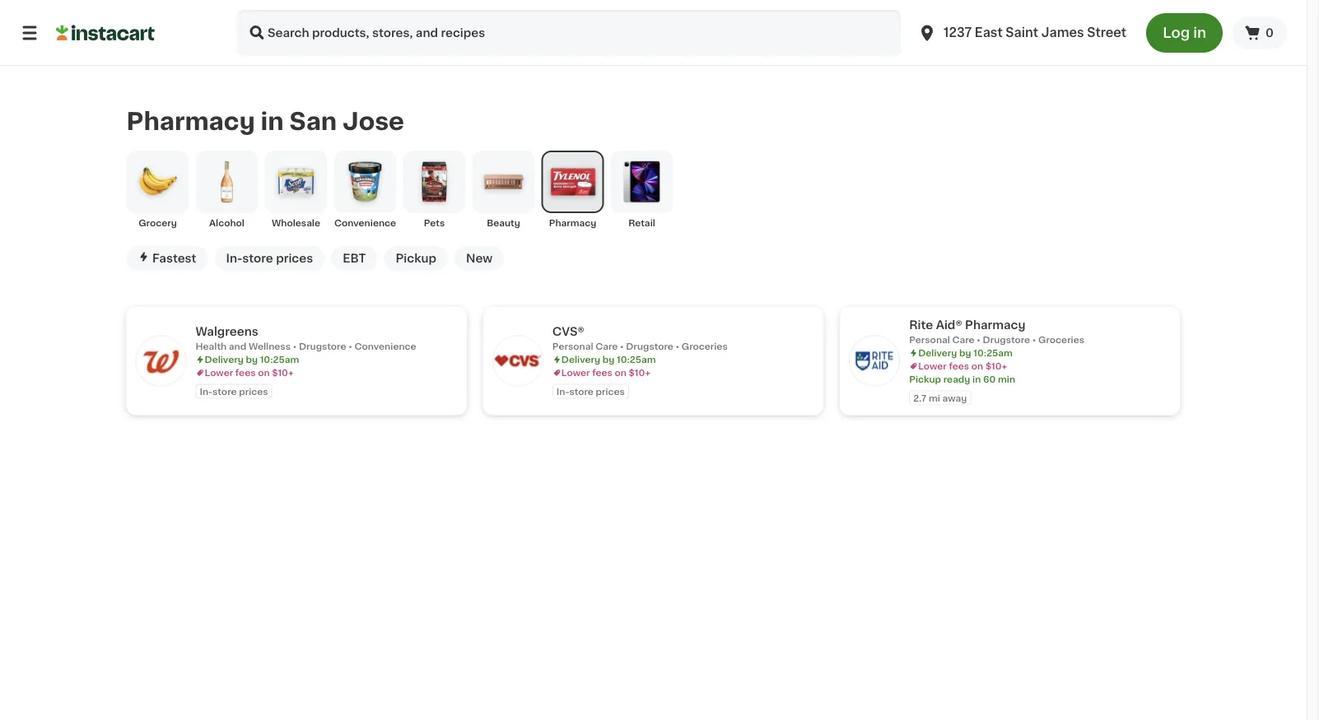 Task type: vqa. For each thing, say whether or not it's contained in the screenshot.
"Rite Aid® Pharmacy" image
yes



Task type: describe. For each thing, give the bounding box(es) containing it.
san
[[289, 109, 337, 133]]

pharmacy button
[[542, 151, 604, 230]]

ebt button
[[331, 246, 378, 271]]

2.7
[[914, 394, 927, 403]]

rite
[[909, 319, 933, 331]]

in for pharmacy
[[261, 109, 284, 133]]

delivery for personal
[[562, 355, 601, 364]]

aid®
[[936, 319, 963, 331]]

in- for cvs®
[[557, 387, 569, 396]]

in for log
[[1194, 26, 1207, 40]]

retail button
[[611, 151, 673, 230]]

$10+ for pharmacy
[[986, 362, 1008, 371]]

60
[[983, 375, 996, 384]]

store for cvs®
[[569, 387, 594, 396]]

0 button
[[1233, 16, 1287, 49]]

delivery by 10:25am for and
[[205, 355, 299, 364]]

grocery
[[139, 219, 177, 228]]

2.7 mi away
[[914, 394, 967, 403]]

alcohol button
[[196, 151, 258, 230]]

new
[[466, 253, 493, 264]]

10:25am for care
[[617, 355, 656, 364]]

away
[[943, 394, 967, 403]]

lower for health
[[205, 368, 233, 378]]

pets button
[[403, 151, 466, 230]]

1237 east saint james street
[[944, 27, 1127, 39]]

store for walgreens
[[213, 387, 237, 396]]

log
[[1163, 26, 1190, 40]]

$10+ for care
[[629, 368, 651, 378]]

jose
[[343, 109, 404, 133]]

east
[[975, 27, 1003, 39]]

$10+ for and
[[272, 368, 294, 378]]

lower for personal
[[562, 368, 590, 378]]

walgreens
[[196, 326, 258, 338]]

wholesale
[[272, 219, 320, 228]]

fees for care
[[592, 368, 613, 378]]

fastest
[[152, 253, 196, 264]]

wholesale button
[[265, 151, 327, 230]]

Search field
[[237, 10, 901, 56]]

store inside button
[[242, 253, 273, 264]]

prices for cvs®
[[596, 387, 625, 396]]

health
[[196, 342, 227, 351]]

beauty button
[[472, 151, 535, 230]]

convenience inside walgreens health and wellness • drugstore • convenience
[[355, 342, 416, 351]]

pharmacy for pharmacy
[[549, 219, 597, 228]]

rite aid® pharmacy personal care • drugstore • groceries
[[909, 319, 1085, 345]]

lower for aid®
[[919, 362, 947, 371]]

fees for and
[[235, 368, 256, 378]]

cvs® image
[[493, 337, 543, 386]]

pickup button
[[384, 246, 448, 271]]

care inside cvs® personal care • drugstore • groceries
[[596, 342, 618, 351]]

fastest button
[[126, 246, 208, 271]]

log in button
[[1147, 13, 1223, 53]]

grocery button
[[126, 151, 189, 230]]

cvs®
[[553, 326, 585, 338]]

wellness
[[249, 342, 291, 351]]

min
[[998, 375, 1016, 384]]

retail
[[629, 219, 656, 228]]

and
[[229, 342, 246, 351]]

mi
[[929, 394, 941, 403]]

1237 east saint james street button
[[908, 10, 1137, 56]]



Task type: locate. For each thing, give the bounding box(es) containing it.
new button
[[455, 246, 504, 271]]

on up 60
[[972, 362, 984, 371]]

1 horizontal spatial 10:25am
[[617, 355, 656, 364]]

on down wellness
[[258, 368, 270, 378]]

2 horizontal spatial delivery by 10:25am
[[919, 349, 1013, 358]]

groceries
[[1039, 336, 1085, 345], [682, 342, 728, 351]]

delivery for health
[[205, 355, 244, 364]]

pharmacy inside button
[[549, 219, 597, 228]]

on for and
[[258, 368, 270, 378]]

1 horizontal spatial prices
[[276, 253, 313, 264]]

pickup for pickup ready in 60 min
[[909, 375, 942, 384]]

in left 60
[[973, 375, 981, 384]]

store
[[242, 253, 273, 264], [213, 387, 237, 396], [569, 387, 594, 396]]

2 horizontal spatial prices
[[596, 387, 625, 396]]

0 vertical spatial pharmacy
[[126, 109, 255, 133]]

in inside button
[[1194, 26, 1207, 40]]

convenience
[[334, 219, 396, 228], [355, 342, 416, 351]]

2 horizontal spatial lower
[[919, 362, 947, 371]]

0 horizontal spatial prices
[[239, 387, 268, 396]]

prices down wholesale
[[276, 253, 313, 264]]

0 horizontal spatial delivery
[[205, 355, 244, 364]]

2 horizontal spatial pharmacy
[[965, 319, 1026, 331]]

personal inside cvs® personal care • drugstore • groceries
[[553, 342, 593, 351]]

1 horizontal spatial delivery by 10:25am
[[562, 355, 656, 364]]

$10+
[[986, 362, 1008, 371], [272, 368, 294, 378], [629, 368, 651, 378]]

delivery down cvs®
[[562, 355, 601, 364]]

delivery down the aid®
[[919, 349, 957, 358]]

lower down cvs®
[[562, 368, 590, 378]]

1 vertical spatial convenience
[[355, 342, 416, 351]]

1 horizontal spatial by
[[603, 355, 615, 364]]

james
[[1042, 27, 1084, 39]]

lower
[[919, 362, 947, 371], [205, 368, 233, 378], [562, 368, 590, 378]]

pickup ready in 60 min
[[909, 375, 1016, 384]]

1237
[[944, 27, 972, 39]]

in-store prices for cvs®
[[557, 387, 625, 396]]

alcohol
[[209, 219, 245, 228]]

1 horizontal spatial in
[[973, 375, 981, 384]]

by down and
[[246, 355, 258, 364]]

lower fees on $10+ for care
[[562, 368, 651, 378]]

lower up ready
[[919, 362, 947, 371]]

•
[[977, 336, 981, 345], [1033, 336, 1037, 345], [293, 342, 297, 351], [349, 342, 352, 351], [620, 342, 624, 351], [676, 342, 680, 351]]

10:25am down rite aid® pharmacy personal care • drugstore • groceries
[[974, 349, 1013, 358]]

2 horizontal spatial store
[[569, 387, 594, 396]]

in- for walgreens
[[200, 387, 213, 396]]

in-store prices down cvs®
[[557, 387, 625, 396]]

0 horizontal spatial fees
[[235, 368, 256, 378]]

0 vertical spatial pickup
[[396, 253, 437, 264]]

on
[[972, 362, 984, 371], [258, 368, 270, 378], [615, 368, 627, 378]]

delivery by 10:25am
[[919, 349, 1013, 358], [205, 355, 299, 364], [562, 355, 656, 364]]

in-store prices down and
[[200, 387, 268, 396]]

0 horizontal spatial on
[[258, 368, 270, 378]]

0 horizontal spatial $10+
[[272, 368, 294, 378]]

pharmacy right the beauty
[[549, 219, 597, 228]]

ebt
[[343, 253, 366, 264]]

2 horizontal spatial lower fees on $10+
[[919, 362, 1008, 371]]

store down alcohol
[[242, 253, 273, 264]]

groceries inside rite aid® pharmacy personal care • drugstore • groceries
[[1039, 336, 1085, 345]]

rite aid® pharmacy image
[[850, 337, 900, 386]]

lower fees on $10+ for pharmacy
[[919, 362, 1008, 371]]

2 horizontal spatial by
[[960, 349, 972, 358]]

10:25am
[[974, 349, 1013, 358], [260, 355, 299, 364], [617, 355, 656, 364]]

lower fees on $10+ up pickup ready in 60 min
[[919, 362, 1008, 371]]

0 horizontal spatial pharmacy
[[126, 109, 255, 133]]

1 horizontal spatial store
[[242, 253, 273, 264]]

in-store prices for walgreens
[[200, 387, 268, 396]]

pickup up 2.7
[[909, 375, 942, 384]]

lower fees on $10+ for and
[[205, 368, 294, 378]]

0 horizontal spatial in-
[[200, 387, 213, 396]]

in- down alcohol
[[226, 253, 242, 264]]

delivery for aid®
[[919, 349, 957, 358]]

$10+ up 60
[[986, 362, 1008, 371]]

2 horizontal spatial delivery
[[919, 349, 957, 358]]

in-store prices inside button
[[226, 253, 313, 264]]

delivery down health
[[205, 355, 244, 364]]

delivery by 10:25am for pharmacy
[[919, 349, 1013, 358]]

10:25am down cvs® personal care • drugstore • groceries
[[617, 355, 656, 364]]

drugstore
[[983, 336, 1031, 345], [299, 342, 346, 351], [626, 342, 674, 351]]

instacart logo image
[[56, 23, 155, 43]]

1 horizontal spatial delivery
[[562, 355, 601, 364]]

fees up ready
[[949, 362, 970, 371]]

pharmacy right the aid®
[[965, 319, 1026, 331]]

pharmacy inside rite aid® pharmacy personal care • drugstore • groceries
[[965, 319, 1026, 331]]

pickup
[[396, 253, 437, 264], [909, 375, 942, 384]]

0 horizontal spatial by
[[246, 355, 258, 364]]

on for pharmacy
[[972, 362, 984, 371]]

personal
[[909, 336, 950, 345], [553, 342, 593, 351]]

pharmacy up grocery button
[[126, 109, 255, 133]]

in right log
[[1194, 26, 1207, 40]]

0 vertical spatial convenience
[[334, 219, 396, 228]]

ready
[[944, 375, 971, 384]]

personal down cvs®
[[553, 342, 593, 351]]

drugstore inside walgreens health and wellness • drugstore • convenience
[[299, 342, 346, 351]]

2 horizontal spatial fees
[[949, 362, 970, 371]]

cvs® personal care • drugstore • groceries
[[553, 326, 728, 351]]

0 horizontal spatial personal
[[553, 342, 593, 351]]

delivery
[[919, 349, 957, 358], [205, 355, 244, 364], [562, 355, 601, 364]]

0 horizontal spatial store
[[213, 387, 237, 396]]

delivery by 10:25am down and
[[205, 355, 299, 364]]

2 horizontal spatial 10:25am
[[974, 349, 1013, 358]]

fees down cvs® personal care • drugstore • groceries
[[592, 368, 613, 378]]

1 vertical spatial pharmacy
[[549, 219, 597, 228]]

delivery by 10:25am down cvs® personal care • drugstore • groceries
[[562, 355, 656, 364]]

in- inside button
[[226, 253, 242, 264]]

2 horizontal spatial in-
[[557, 387, 569, 396]]

in
[[1194, 26, 1207, 40], [261, 109, 284, 133], [973, 375, 981, 384]]

1 horizontal spatial groceries
[[1039, 336, 1085, 345]]

convenience button
[[334, 151, 397, 230]]

prices down and
[[239, 387, 268, 396]]

pharmacy in san jose
[[126, 109, 404, 133]]

drugstore inside cvs® personal care • drugstore • groceries
[[626, 342, 674, 351]]

lower down health
[[205, 368, 233, 378]]

delivery by 10:25am up pickup ready in 60 min
[[919, 349, 1013, 358]]

2 horizontal spatial in
[[1194, 26, 1207, 40]]

1 horizontal spatial on
[[615, 368, 627, 378]]

2 horizontal spatial on
[[972, 362, 984, 371]]

pickup down the pets
[[396, 253, 437, 264]]

$10+ down wellness
[[272, 368, 294, 378]]

0 horizontal spatial drugstore
[[299, 342, 346, 351]]

2 horizontal spatial $10+
[[986, 362, 1008, 371]]

None search field
[[237, 10, 901, 56]]

on for care
[[615, 368, 627, 378]]

prices inside button
[[276, 253, 313, 264]]

by down cvs® personal care • drugstore • groceries
[[603, 355, 615, 364]]

walgreens health and wellness • drugstore • convenience
[[196, 326, 416, 351]]

1 horizontal spatial lower fees on $10+
[[562, 368, 651, 378]]

0 horizontal spatial pickup
[[396, 253, 437, 264]]

1 horizontal spatial $10+
[[629, 368, 651, 378]]

1 vertical spatial pickup
[[909, 375, 942, 384]]

0 horizontal spatial lower fees on $10+
[[205, 368, 294, 378]]

saint
[[1006, 27, 1039, 39]]

in- down cvs®
[[557, 387, 569, 396]]

in-store prices button
[[215, 246, 325, 271]]

1 horizontal spatial pharmacy
[[549, 219, 597, 228]]

1 horizontal spatial fees
[[592, 368, 613, 378]]

1 horizontal spatial care
[[953, 336, 975, 345]]

lower fees on $10+
[[919, 362, 1008, 371], [205, 368, 294, 378], [562, 368, 651, 378]]

in-store prices down wholesale
[[226, 253, 313, 264]]

beauty
[[487, 219, 520, 228]]

store down cvs®
[[569, 387, 594, 396]]

fees for pharmacy
[[949, 362, 970, 371]]

log in
[[1163, 26, 1207, 40]]

in- down health
[[200, 387, 213, 396]]

2 horizontal spatial drugstore
[[983, 336, 1031, 345]]

pickup inside button
[[396, 253, 437, 264]]

1 horizontal spatial personal
[[909, 336, 950, 345]]

care inside rite aid® pharmacy personal care • drugstore • groceries
[[953, 336, 975, 345]]

prices
[[276, 253, 313, 264], [239, 387, 268, 396], [596, 387, 625, 396]]

pickup for pickup
[[396, 253, 437, 264]]

pharmacy for pharmacy in san jose
[[126, 109, 255, 133]]

in left san
[[261, 109, 284, 133]]

personal inside rite aid® pharmacy personal care • drugstore • groceries
[[909, 336, 950, 345]]

0 horizontal spatial lower
[[205, 368, 233, 378]]

on down cvs® personal care • drugstore • groceries
[[615, 368, 627, 378]]

0 vertical spatial in
[[1194, 26, 1207, 40]]

prices for walgreens
[[239, 387, 268, 396]]

street
[[1087, 27, 1127, 39]]

by for and
[[246, 355, 258, 364]]

pets
[[424, 219, 445, 228]]

by for pharmacy
[[960, 349, 972, 358]]

convenience inside button
[[334, 219, 396, 228]]

prices down cvs® personal care • drugstore • groceries
[[596, 387, 625, 396]]

10:25am for and
[[260, 355, 299, 364]]

by up pickup ready in 60 min
[[960, 349, 972, 358]]

in-
[[226, 253, 242, 264], [200, 387, 213, 396], [557, 387, 569, 396]]

walgreens image
[[136, 337, 186, 386]]

pharmacy in san jose main content
[[0, 66, 1307, 442]]

store down and
[[213, 387, 237, 396]]

1 horizontal spatial drugstore
[[626, 342, 674, 351]]

by for care
[[603, 355, 615, 364]]

groceries inside cvs® personal care • drugstore • groceries
[[682, 342, 728, 351]]

$10+ down cvs® personal care • drugstore • groceries
[[629, 368, 651, 378]]

pharmacy
[[126, 109, 255, 133], [549, 219, 597, 228], [965, 319, 1026, 331]]

fees down and
[[235, 368, 256, 378]]

lower fees on $10+ down and
[[205, 368, 294, 378]]

delivery by 10:25am for care
[[562, 355, 656, 364]]

0 horizontal spatial 10:25am
[[260, 355, 299, 364]]

0 horizontal spatial delivery by 10:25am
[[205, 355, 299, 364]]

2 vertical spatial pharmacy
[[965, 319, 1026, 331]]

1 vertical spatial in
[[261, 109, 284, 133]]

1 horizontal spatial in-
[[226, 253, 242, 264]]

personal down rite at top right
[[909, 336, 950, 345]]

0 horizontal spatial care
[[596, 342, 618, 351]]

0 horizontal spatial groceries
[[682, 342, 728, 351]]

2 vertical spatial in
[[973, 375, 981, 384]]

0
[[1266, 27, 1274, 39]]

drugstore inside rite aid® pharmacy personal care • drugstore • groceries
[[983, 336, 1031, 345]]

lower fees on $10+ down cvs® personal care • drugstore • groceries
[[562, 368, 651, 378]]

in-store prices
[[226, 253, 313, 264], [200, 387, 268, 396], [557, 387, 625, 396]]

1 horizontal spatial lower
[[562, 368, 590, 378]]

by
[[960, 349, 972, 358], [246, 355, 258, 364], [603, 355, 615, 364]]

1 horizontal spatial pickup
[[909, 375, 942, 384]]

0 horizontal spatial in
[[261, 109, 284, 133]]

fees
[[949, 362, 970, 371], [235, 368, 256, 378], [592, 368, 613, 378]]

10:25am down wellness
[[260, 355, 299, 364]]

10:25am for pharmacy
[[974, 349, 1013, 358]]

care
[[953, 336, 975, 345], [596, 342, 618, 351]]

1237 east saint james street button
[[918, 10, 1127, 56]]



